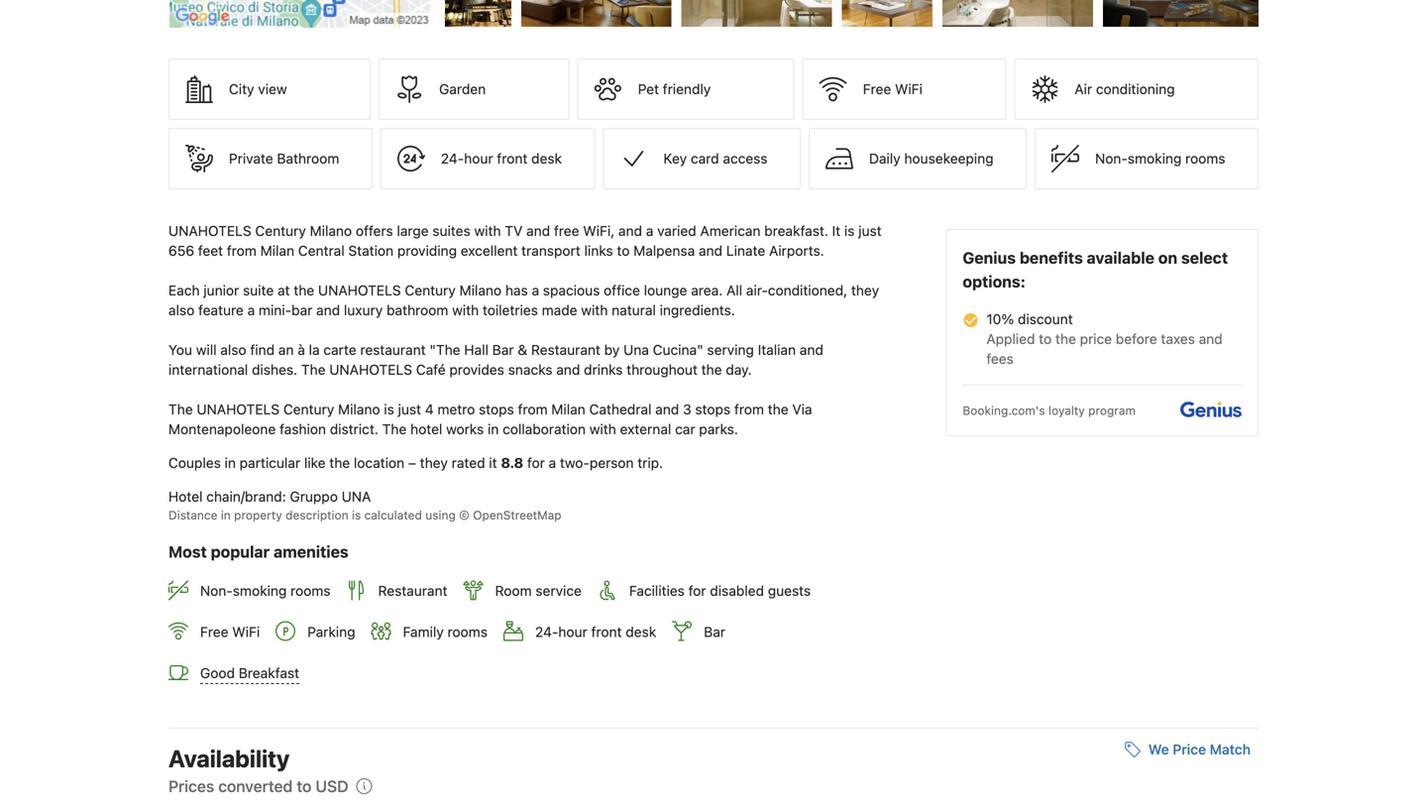 Task type: describe. For each thing, give the bounding box(es) containing it.
the left day.
[[702, 362, 722, 378]]

1 vertical spatial milan
[[552, 401, 586, 418]]

and left 3
[[656, 401, 680, 418]]

24- inside 24-hour front desk button
[[441, 150, 464, 167]]

on
[[1159, 249, 1178, 267]]

bar
[[292, 302, 313, 318]]

2 stops from the left
[[696, 401, 731, 418]]

hour inside button
[[464, 150, 493, 167]]

office
[[604, 282, 640, 299]]

rated
[[452, 455, 485, 471]]

city view button
[[169, 59, 371, 120]]

available
[[1087, 249, 1155, 267]]

hall
[[464, 342, 489, 358]]

air
[[1075, 81, 1093, 97]]

a right has on the left of page
[[532, 282, 540, 299]]

2 vertical spatial century
[[283, 401, 334, 418]]

it
[[833, 223, 841, 239]]

with up hall
[[452, 302, 479, 318]]

couples in particular like the location – they rated it 8.8 for a two-person trip.
[[169, 455, 663, 471]]

discount
[[1018, 311, 1074, 327]]

varied
[[658, 223, 697, 239]]

0 horizontal spatial restaurant
[[378, 583, 448, 599]]

a left two-
[[549, 455, 556, 471]]

and inside 10% discount applied to the price before taxes and fees
[[1199, 331, 1223, 347]]

we
[[1149, 741, 1170, 757]]

price
[[1173, 741, 1207, 757]]

10% discount applied to the price before taxes and fees
[[987, 311, 1223, 367]]

feature
[[198, 302, 244, 318]]

city
[[229, 81, 254, 97]]

access
[[723, 150, 768, 167]]

calculated
[[364, 508, 422, 522]]

8.8
[[501, 455, 524, 471]]

excellent
[[461, 243, 518, 259]]

facilities
[[630, 583, 685, 599]]

0 vertical spatial the
[[301, 362, 326, 378]]

options:
[[963, 272, 1026, 291]]

day.
[[726, 362, 752, 378]]

toiletries
[[483, 302, 538, 318]]

2 horizontal spatial is
[[845, 223, 855, 239]]

suites
[[433, 223, 471, 239]]

international
[[169, 362, 248, 378]]

popular
[[211, 543, 270, 561]]

0 vertical spatial milano
[[310, 223, 352, 239]]

using
[[426, 508, 456, 522]]

we price match button
[[1117, 732, 1259, 767]]

1 stops from the left
[[479, 401, 514, 418]]

linate
[[727, 243, 766, 259]]

garden button
[[379, 59, 570, 120]]

housekeeping
[[905, 150, 994, 167]]

station
[[348, 243, 394, 259]]

links
[[585, 243, 613, 259]]

room
[[495, 583, 532, 599]]

suite
[[243, 282, 274, 299]]

air-
[[747, 282, 768, 299]]

desk inside button
[[532, 150, 562, 167]]

match
[[1210, 741, 1251, 757]]

0 vertical spatial just
[[859, 223, 882, 239]]

throughout
[[627, 362, 698, 378]]

1 vertical spatial hour
[[559, 624, 588, 640]]

good
[[200, 665, 235, 681]]

0 horizontal spatial smoking
[[233, 583, 287, 599]]

will
[[196, 342, 217, 358]]

una
[[342, 488, 371, 505]]

free wifi inside button
[[863, 81, 923, 97]]

smoking inside button
[[1128, 150, 1182, 167]]

tv
[[505, 223, 523, 239]]

private bathroom
[[229, 150, 339, 167]]

availability
[[169, 744, 290, 772]]

all
[[727, 282, 743, 299]]

1 horizontal spatial from
[[518, 401, 548, 418]]

you
[[169, 342, 192, 358]]

air conditioning
[[1075, 81, 1176, 97]]

1 vertical spatial front
[[592, 624, 622, 640]]

benefits
[[1020, 249, 1084, 267]]

providing
[[398, 243, 457, 259]]

family
[[403, 624, 444, 640]]

daily housekeeping button
[[809, 128, 1027, 190]]

booking.com's loyalty program
[[963, 404, 1136, 418]]

key
[[664, 150, 687, 167]]

non-smoking rooms button
[[1035, 128, 1259, 190]]

©
[[459, 508, 470, 522]]

room service
[[495, 583, 582, 599]]

junior
[[204, 282, 239, 299]]

large
[[397, 223, 429, 239]]

non-smoking rooms inside button
[[1096, 150, 1226, 167]]

guests
[[768, 583, 811, 599]]

chain/brand:
[[206, 488, 286, 505]]

trip.
[[638, 455, 663, 471]]

via
[[793, 401, 813, 418]]

breakfast.
[[765, 223, 829, 239]]

restaurant
[[360, 342, 426, 358]]

booking.com's
[[963, 404, 1046, 418]]

4
[[425, 401, 434, 418]]

wifi,
[[583, 223, 615, 239]]

private
[[229, 150, 273, 167]]

view
[[258, 81, 287, 97]]

cathedral
[[590, 401, 652, 418]]

montenapoleone
[[169, 421, 276, 437]]

1 vertical spatial rooms
[[291, 583, 331, 599]]

24-hour front desk button
[[381, 128, 595, 190]]

bathroom
[[387, 302, 449, 318]]

pet friendly
[[638, 81, 711, 97]]

1 vertical spatial non-smoking rooms
[[200, 583, 331, 599]]

private bathroom button
[[169, 128, 373, 190]]

0 horizontal spatial just
[[398, 401, 421, 418]]

1 vertical spatial free
[[200, 624, 229, 640]]

usd
[[316, 777, 349, 796]]

price
[[1080, 331, 1113, 347]]

fees
[[987, 351, 1014, 367]]

1 vertical spatial milano
[[460, 282, 502, 299]]

2 vertical spatial the
[[382, 421, 407, 437]]

unahotels down 'restaurant'
[[330, 362, 412, 378]]

family rooms
[[403, 624, 488, 640]]

0 horizontal spatial milan
[[260, 243, 295, 259]]

feet
[[198, 243, 223, 259]]



Task type: vqa. For each thing, say whether or not it's contained in the screenshot.
Non-smoking rooms to the top
yes



Task type: locate. For each thing, give the bounding box(es) containing it.
1 horizontal spatial wifi
[[895, 81, 923, 97]]

0 horizontal spatial hour
[[464, 150, 493, 167]]

century up the bathroom
[[405, 282, 456, 299]]

key card access
[[664, 150, 768, 167]]

bar left &
[[493, 342, 514, 358]]

also down each
[[169, 302, 195, 318]]

1 vertical spatial wifi
[[232, 624, 260, 640]]

malpensa
[[634, 243, 695, 259]]

non-smoking rooms down most popular amenities
[[200, 583, 331, 599]]

0 vertical spatial milan
[[260, 243, 295, 259]]

0 horizontal spatial 24-
[[441, 150, 464, 167]]

the up montenapoleone
[[169, 401, 193, 418]]

free inside button
[[863, 81, 892, 97]]

wifi up the "good breakfast"
[[232, 624, 260, 640]]

1 vertical spatial non-
[[200, 583, 233, 599]]

serving
[[707, 342, 754, 358]]

0 vertical spatial restaurant
[[531, 342, 601, 358]]

to inside unahotels century milano offers large suites with tv and free wifi, and a varied american breakfast. it is just 656 feet from milan central station providing excellent transport links to malpensa and linate airports. each junior suite at the unahotels century milano has a spacious office lounge area. all air-conditioned, they also feature a mini-bar and luxury bathroom with toiletries made with natural ingredients. you will also find an à la carte restaurant "the hall bar & restaurant by una cucina" serving italian and international dishes. the unahotels café provides snacks and drinks throughout the day. the unahotels century milano is just 4 metro stops from milan cathedral and 3 stops from the via montenapoleone fashion district. the hotel works in collaboration with external car parks.
[[617, 243, 630, 259]]

1 horizontal spatial just
[[859, 223, 882, 239]]

select
[[1182, 249, 1229, 267]]

non- down the air conditioning
[[1096, 150, 1128, 167]]

0 vertical spatial non-smoking rooms
[[1096, 150, 1226, 167]]

the left "via"
[[768, 401, 789, 418]]

the
[[294, 282, 315, 299], [1056, 331, 1077, 347], [702, 362, 722, 378], [768, 401, 789, 418], [330, 455, 350, 471]]

with down spacious
[[581, 302, 608, 318]]

before
[[1116, 331, 1158, 347]]

1 vertical spatial desk
[[626, 624, 657, 640]]

the inside 10% discount applied to the price before taxes and fees
[[1056, 331, 1077, 347]]

non- inside button
[[1096, 150, 1128, 167]]

free wifi up good
[[200, 624, 260, 640]]

1 horizontal spatial free
[[863, 81, 892, 97]]

2 horizontal spatial from
[[735, 401, 764, 418]]

milan up collaboration
[[552, 401, 586, 418]]

to inside 10% discount applied to the price before taxes and fees
[[1039, 331, 1052, 347]]

desk
[[532, 150, 562, 167], [626, 624, 657, 640]]

0 horizontal spatial the
[[169, 401, 193, 418]]

milano up central
[[310, 223, 352, 239]]

0 vertical spatial in
[[488, 421, 499, 437]]

amenities
[[274, 543, 349, 561]]

unahotels up montenapoleone
[[197, 401, 280, 418]]

milan
[[260, 243, 295, 259], [552, 401, 586, 418]]

they right the – at the bottom of page
[[420, 455, 448, 471]]

1 vertical spatial is
[[384, 401, 394, 418]]

loyalty
[[1049, 404, 1086, 418]]

at
[[278, 282, 290, 299]]

italian
[[758, 342, 796, 358]]

in inside 'hotel chain/brand: gruppo una distance in property description is calculated using © openstreetmap'
[[221, 508, 231, 522]]

0 vertical spatial desk
[[532, 150, 562, 167]]

just right it at right top
[[859, 223, 882, 239]]

0 vertical spatial 24-
[[441, 150, 464, 167]]

american
[[701, 223, 761, 239]]

airports.
[[769, 243, 825, 259]]

and down american
[[699, 243, 723, 259]]

1 vertical spatial 24-hour front desk
[[535, 624, 657, 640]]

with up 'excellent'
[[474, 223, 501, 239]]

conditioned,
[[768, 282, 848, 299]]

0 horizontal spatial non-smoking rooms
[[200, 583, 331, 599]]

pet
[[638, 81, 659, 97]]

district.
[[330, 421, 379, 437]]

0 horizontal spatial for
[[527, 455, 545, 471]]

café
[[416, 362, 446, 378]]

hotel
[[169, 488, 203, 505]]

1 vertical spatial smoking
[[233, 583, 287, 599]]

in inside unahotels century milano offers large suites with tv and free wifi, and a varied american breakfast. it is just 656 feet from milan central station providing excellent transport links to malpensa and linate airports. each junior suite at the unahotels century milano has a spacious office lounge area. all air-conditioned, they also feature a mini-bar and luxury bathroom with toiletries made with natural ingredients. you will also find an à la carte restaurant "the hall bar & restaurant by una cucina" serving italian and international dishes. the unahotels café provides snacks and drinks throughout the day. the unahotels century milano is just 4 metro stops from milan cathedral and 3 stops from the via montenapoleone fashion district. the hotel works in collaboration with external car parks.
[[488, 421, 499, 437]]

wifi inside button
[[895, 81, 923, 97]]

prices converted to usd
[[169, 777, 349, 796]]

milano
[[310, 223, 352, 239], [460, 282, 502, 299], [338, 401, 380, 418]]

they inside unahotels century milano offers large suites with tv and free wifi, and a varied american breakfast. it is just 656 feet from milan central station providing excellent transport links to malpensa and linate airports. each junior suite at the unahotels century milano has a spacious office lounge area. all air-conditioned, they also feature a mini-bar and luxury bathroom with toiletries made with natural ingredients. you will also find an à la carte restaurant "the hall bar & restaurant by una cucina" serving italian and international dishes. the unahotels café provides snacks and drinks throughout the day. the unahotels century milano is just 4 metro stops from milan cathedral and 3 stops from the via montenapoleone fashion district. the hotel works in collaboration with external car parks.
[[852, 282, 880, 299]]

hour down garden button
[[464, 150, 493, 167]]

2 vertical spatial in
[[221, 508, 231, 522]]

rooms down "amenities"
[[291, 583, 331, 599]]

in right works
[[488, 421, 499, 437]]

the left hotel
[[382, 421, 407, 437]]

rooms inside button
[[1186, 150, 1226, 167]]

desk down the facilities
[[626, 624, 657, 640]]

2 vertical spatial is
[[352, 508, 361, 522]]

free up daily
[[863, 81, 892, 97]]

smoking down the air conditioning button at the top of the page
[[1128, 150, 1182, 167]]

genius benefits available on select options:
[[963, 249, 1229, 291]]

bathroom
[[277, 150, 339, 167]]

0 vertical spatial also
[[169, 302, 195, 318]]

2 vertical spatial milano
[[338, 401, 380, 418]]

collaboration
[[503, 421, 586, 437]]

0 horizontal spatial rooms
[[291, 583, 331, 599]]

from up parks.
[[735, 401, 764, 418]]

with down cathedral
[[590, 421, 617, 437]]

the right the like
[[330, 455, 350, 471]]

la
[[309, 342, 320, 358]]

1 vertical spatial bar
[[704, 624, 726, 640]]

1 horizontal spatial 24-
[[535, 624, 559, 640]]

service
[[536, 583, 582, 599]]

1 horizontal spatial the
[[301, 362, 326, 378]]

0 horizontal spatial also
[[169, 302, 195, 318]]

free up good
[[200, 624, 229, 640]]

key card access button
[[603, 128, 801, 190]]

it
[[489, 455, 497, 471]]

0 horizontal spatial bar
[[493, 342, 514, 358]]

1 vertical spatial century
[[405, 282, 456, 299]]

is left 4
[[384, 401, 394, 418]]

a down suite in the left top of the page
[[248, 302, 255, 318]]

car
[[675, 421, 696, 437]]

stops
[[479, 401, 514, 418], [696, 401, 731, 418]]

0 vertical spatial rooms
[[1186, 150, 1226, 167]]

and right the taxes
[[1199, 331, 1223, 347]]

0 horizontal spatial free wifi
[[200, 624, 260, 640]]

10%
[[987, 311, 1015, 327]]

2 horizontal spatial to
[[1039, 331, 1052, 347]]

1 vertical spatial 24-
[[535, 624, 559, 640]]

friendly
[[663, 81, 711, 97]]

1 horizontal spatial for
[[689, 583, 707, 599]]

a up malpensa at left
[[646, 223, 654, 239]]

–
[[408, 455, 416, 471]]

from up collaboration
[[518, 401, 548, 418]]

restaurant inside unahotels century milano offers large suites with tv and free wifi, and a varied american breakfast. it is just 656 feet from milan central station providing excellent transport links to malpensa and linate airports. each junior suite at the unahotels century milano has a spacious office lounge area. all air-conditioned, they also feature a mini-bar and luxury bathroom with toiletries made with natural ingredients. you will also find an à la carte restaurant "the hall bar & restaurant by una cucina" serving italian and international dishes. the unahotels café provides snacks and drinks throughout the day. the unahotels century milano is just 4 metro stops from milan cathedral and 3 stops from the via montenapoleone fashion district. the hotel works in collaboration with external car parks.
[[531, 342, 601, 358]]

an
[[279, 342, 294, 358]]

1 vertical spatial they
[[420, 455, 448, 471]]

desk up free
[[532, 150, 562, 167]]

in down chain/brand:
[[221, 508, 231, 522]]

just left 4
[[398, 401, 421, 418]]

to left usd
[[297, 777, 312, 796]]

bar inside unahotels century milano offers large suites with tv and free wifi, and a varied american breakfast. it is just 656 feet from milan central station providing excellent transport links to malpensa and linate airports. each junior suite at the unahotels century milano has a spacious office lounge area. all air-conditioned, they also feature a mini-bar and luxury bathroom with toiletries made with natural ingredients. you will also find an à la carte restaurant "the hall bar & restaurant by una cucina" serving italian and international dishes. the unahotels café provides snacks and drinks throughout the day. the unahotels century milano is just 4 metro stops from milan cathedral and 3 stops from the via montenapoleone fashion district. the hotel works in collaboration with external car parks.
[[493, 342, 514, 358]]

distance
[[169, 508, 218, 522]]

1 vertical spatial also
[[220, 342, 247, 358]]

restaurant down made
[[531, 342, 601, 358]]

is inside 'hotel chain/brand: gruppo una distance in property description is calculated using © openstreetmap'
[[352, 508, 361, 522]]

unahotels up "luxury" at left
[[318, 282, 401, 299]]

daily
[[869, 150, 901, 167]]

bar down facilities for disabled guests
[[704, 624, 726, 640]]

0 horizontal spatial they
[[420, 455, 448, 471]]

0 horizontal spatial wifi
[[232, 624, 260, 640]]

0 vertical spatial is
[[845, 223, 855, 239]]

garden
[[439, 81, 486, 97]]

&
[[518, 342, 528, 358]]

1 horizontal spatial front
[[592, 624, 622, 640]]

taxes
[[1162, 331, 1196, 347]]

parks.
[[699, 421, 739, 437]]

is down una
[[352, 508, 361, 522]]

front inside 24-hour front desk button
[[497, 150, 528, 167]]

is right it at right top
[[845, 223, 855, 239]]

1 horizontal spatial stops
[[696, 401, 731, 418]]

0 horizontal spatial from
[[227, 243, 257, 259]]

hotel
[[411, 421, 443, 437]]

1 horizontal spatial milan
[[552, 401, 586, 418]]

non- down the popular
[[200, 583, 233, 599]]

to right links
[[617, 243, 630, 259]]

century up central
[[255, 223, 306, 239]]

milano up "district."
[[338, 401, 380, 418]]

in down montenapoleone
[[225, 455, 236, 471]]

2 vertical spatial rooms
[[448, 624, 488, 640]]

front
[[497, 150, 528, 167], [592, 624, 622, 640]]

particular
[[240, 455, 301, 471]]

they
[[852, 282, 880, 299], [420, 455, 448, 471]]

0 vertical spatial century
[[255, 223, 306, 239]]

1 vertical spatial free wifi
[[200, 624, 260, 640]]

0 horizontal spatial free
[[200, 624, 229, 640]]

dishes.
[[252, 362, 298, 378]]

wifi
[[895, 81, 923, 97], [232, 624, 260, 640]]

1 horizontal spatial desk
[[626, 624, 657, 640]]

24-hour front desk down service at the bottom of page
[[535, 624, 657, 640]]

unahotels up 'feet'
[[169, 223, 252, 239]]

24-hour front desk up tv
[[441, 150, 562, 167]]

for right "8.8"
[[527, 455, 545, 471]]

hour down service at the bottom of page
[[559, 624, 588, 640]]

from right 'feet'
[[227, 243, 257, 259]]

and right wifi,
[[619, 223, 643, 239]]

the up bar
[[294, 282, 315, 299]]

free wifi up daily
[[863, 81, 923, 97]]

the down discount
[[1056, 331, 1077, 347]]

0 vertical spatial free wifi
[[863, 81, 923, 97]]

disabled
[[710, 583, 764, 599]]

2 horizontal spatial the
[[382, 421, 407, 437]]

milano up toiletries
[[460, 282, 502, 299]]

0 horizontal spatial non-
[[200, 583, 233, 599]]

milan up the at
[[260, 243, 295, 259]]

bar
[[493, 342, 514, 358], [704, 624, 726, 640]]

656
[[169, 243, 194, 259]]

1 horizontal spatial rooms
[[448, 624, 488, 640]]

spacious
[[543, 282, 600, 299]]

smoking down most popular amenities
[[233, 583, 287, 599]]

the down la
[[301, 362, 326, 378]]

0 vertical spatial to
[[617, 243, 630, 259]]

free wifi button
[[803, 59, 1007, 120]]

they right conditioned,
[[852, 282, 880, 299]]

rooms down the air conditioning button at the top of the page
[[1186, 150, 1226, 167]]

genius
[[963, 249, 1016, 267]]

2 horizontal spatial rooms
[[1186, 150, 1226, 167]]

0 vertical spatial 24-hour front desk
[[441, 150, 562, 167]]

0 vertical spatial smoking
[[1128, 150, 1182, 167]]

provides
[[450, 362, 505, 378]]

wifi up daily housekeeping button
[[895, 81, 923, 97]]

0 horizontal spatial stops
[[479, 401, 514, 418]]

stops up works
[[479, 401, 514, 418]]

1 horizontal spatial non-smoking rooms
[[1096, 150, 1226, 167]]

1 horizontal spatial also
[[220, 342, 247, 358]]

24- down garden
[[441, 150, 464, 167]]

0 horizontal spatial desk
[[532, 150, 562, 167]]

for left disabled
[[689, 583, 707, 599]]

0 vertical spatial non-
[[1096, 150, 1128, 167]]

property
[[234, 508, 282, 522]]

1 horizontal spatial is
[[384, 401, 394, 418]]

find
[[250, 342, 275, 358]]

air conditioning button
[[1015, 59, 1259, 120]]

una
[[624, 342, 649, 358]]

0 vertical spatial free
[[863, 81, 892, 97]]

1 vertical spatial the
[[169, 401, 193, 418]]

by
[[605, 342, 620, 358]]

most
[[169, 543, 207, 561]]

24-hour front desk inside button
[[441, 150, 562, 167]]

0 vertical spatial hour
[[464, 150, 493, 167]]

cucina"
[[653, 342, 704, 358]]

1 horizontal spatial hour
[[559, 624, 588, 640]]

and left drinks
[[557, 362, 580, 378]]

century
[[255, 223, 306, 239], [405, 282, 456, 299], [283, 401, 334, 418]]

24- down room service
[[535, 624, 559, 640]]

gruppo
[[290, 488, 338, 505]]

restaurant up family
[[378, 583, 448, 599]]

and right bar
[[316, 302, 340, 318]]

snacks
[[508, 362, 553, 378]]

non-
[[1096, 150, 1128, 167], [200, 583, 233, 599]]

0 vertical spatial bar
[[493, 342, 514, 358]]

works
[[446, 421, 484, 437]]

pet friendly button
[[578, 59, 795, 120]]

carte
[[324, 342, 357, 358]]

good breakfast
[[200, 665, 299, 681]]

0 vertical spatial front
[[497, 150, 528, 167]]

rooms right family
[[448, 624, 488, 640]]

and right italian
[[800, 342, 824, 358]]

just
[[859, 223, 882, 239], [398, 401, 421, 418]]

from
[[227, 243, 257, 259], [518, 401, 548, 418], [735, 401, 764, 418]]

and up transport
[[527, 223, 550, 239]]

1 vertical spatial restaurant
[[378, 583, 448, 599]]

metro
[[438, 401, 475, 418]]

1 vertical spatial in
[[225, 455, 236, 471]]

0 vertical spatial wifi
[[895, 81, 923, 97]]

1 horizontal spatial restaurant
[[531, 342, 601, 358]]

0 vertical spatial for
[[527, 455, 545, 471]]

stops up parks.
[[696, 401, 731, 418]]

2 vertical spatial to
[[297, 777, 312, 796]]

1 horizontal spatial bar
[[704, 624, 726, 640]]

1 horizontal spatial they
[[852, 282, 880, 299]]

hour
[[464, 150, 493, 167], [559, 624, 588, 640]]

to down discount
[[1039, 331, 1052, 347]]

0 horizontal spatial front
[[497, 150, 528, 167]]

restaurant
[[531, 342, 601, 358], [378, 583, 448, 599]]

century up fashion
[[283, 401, 334, 418]]

0 vertical spatial they
[[852, 282, 880, 299]]

program
[[1089, 404, 1136, 418]]

luxury
[[344, 302, 383, 318]]

1 vertical spatial for
[[689, 583, 707, 599]]

also right will
[[220, 342, 247, 358]]

à
[[298, 342, 305, 358]]

1 horizontal spatial smoking
[[1128, 150, 1182, 167]]

1 vertical spatial just
[[398, 401, 421, 418]]

non-smoking rooms down the air conditioning button at the top of the page
[[1096, 150, 1226, 167]]



